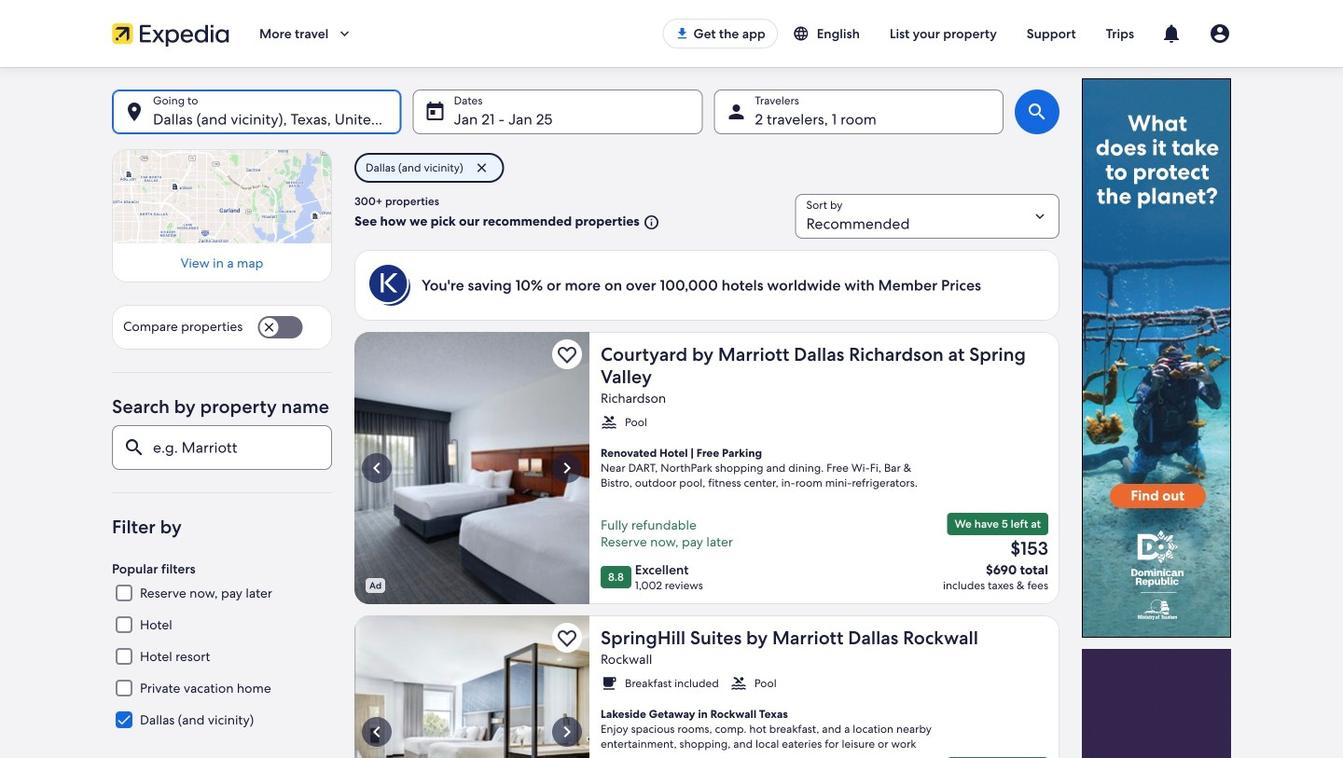 Task type: vqa. For each thing, say whether or not it's contained in the screenshot.
small image to the left
yes



Task type: describe. For each thing, give the bounding box(es) containing it.
show previous image for springhill suites by marriott dallas rockwall image
[[366, 721, 388, 743]]

show next image for springhill suites by marriott dallas rockwall image
[[556, 721, 578, 743]]

show next image for courtyard by marriott dallas richardson at spring valley image
[[556, 457, 578, 479]]

pool image
[[354, 332, 590, 604]]

show previous image for courtyard by marriott dallas richardson at spring valley image
[[366, 457, 388, 479]]

Save SpringHill Suites by Marriott Dallas Rockwall to a trip checkbox
[[552, 623, 582, 653]]



Task type: locate. For each thing, give the bounding box(es) containing it.
search image
[[1026, 101, 1048, 123]]

small image
[[730, 675, 747, 692]]

static map image image
[[112, 149, 332, 244]]

communication center icon image
[[1160, 22, 1183, 45]]

reception image
[[354, 616, 590, 758]]

more travel image
[[336, 25, 353, 42]]

Save Courtyard by Marriott Dallas Richardson at Spring Valley to a trip checkbox
[[552, 340, 582, 369]]

expedia logo image
[[112, 21, 229, 47]]

small image
[[793, 25, 817, 42], [640, 214, 660, 231], [601, 414, 617, 431], [601, 675, 617, 692]]

download the app button image
[[675, 26, 690, 41]]

ruby image
[[1209, 22, 1231, 45]]



